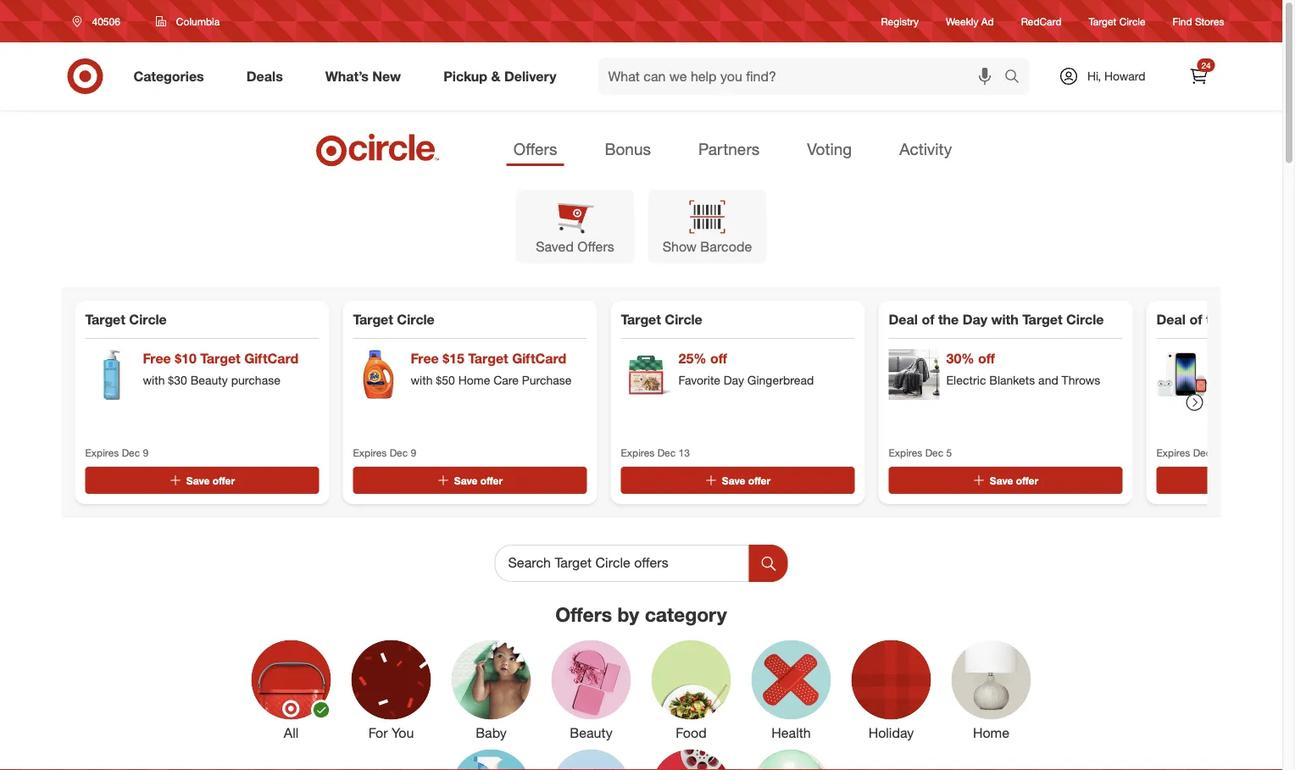 Task type: locate. For each thing, give the bounding box(es) containing it.
1 horizontal spatial expires dec 5
[[1157, 447, 1220, 459]]

of up 20% off target certified refurbished apple product image at the right
[[1190, 311, 1202, 328]]

4 save offer button from the left
[[889, 467, 1123, 494]]

25% off favorite day gingerbread image
[[621, 349, 672, 400]]

30% off electric blankets and throws image
[[889, 349, 940, 400]]

1 vertical spatial offers
[[578, 239, 614, 255]]

0 horizontal spatial deal
[[889, 311, 918, 328]]

deal
[[889, 311, 918, 328], [1157, 311, 1186, 328]]

expires dec 5 down 30% off electric blankets and throws image at the right
[[889, 447, 952, 459]]

1 horizontal spatial 9
[[411, 447, 416, 459]]

you
[[392, 725, 414, 742]]

circle up the 25%
[[665, 311, 703, 328]]

offer for free $10 target giftcard
[[213, 474, 235, 487]]

save offer button for 30% off
[[889, 467, 1123, 494]]

2 save from the left
[[454, 474, 478, 487]]

expires down 20% off target certified refurbished apple product image at the right
[[1157, 447, 1190, 459]]

food button
[[651, 641, 731, 743]]

howard
[[1105, 69, 1146, 83]]

free
[[143, 351, 171, 367], [411, 351, 439, 367]]

target circle for free $15 target giftcard
[[353, 311, 435, 328]]

0 horizontal spatial expires dec 5
[[889, 447, 952, 459]]

target inside the free $15 target giftcard with $50 home care purchase
[[468, 351, 508, 367]]

1 the from the left
[[938, 311, 959, 328]]

circle up free $15 target giftcard  with $50 home care purchase "image"
[[397, 311, 435, 328]]

search button
[[997, 58, 1038, 98]]

target up 25% off favorite day gingerbread image
[[621, 311, 661, 328]]

dec for 30% off
[[925, 447, 944, 459]]

columbia
[[176, 15, 220, 28]]

columbia button
[[145, 6, 231, 36]]

find stores
[[1173, 15, 1225, 27]]

save
[[186, 474, 210, 487], [454, 474, 478, 487], [722, 474, 745, 487], [990, 474, 1013, 487]]

dec down 20% off target certified refurbished apple product image at the right
[[1193, 447, 1212, 459]]

free left "$15"
[[411, 351, 439, 367]]

pets image
[[551, 750, 631, 771]]

30%
[[946, 351, 975, 367]]

save offer for free $10 target giftcard
[[186, 474, 235, 487]]

25% off favorite day gingerbread
[[679, 351, 814, 388]]

None text field
[[495, 545, 749, 582]]

1 expires from the left
[[85, 447, 119, 459]]

3 dec from the left
[[658, 447, 676, 459]]

by
[[618, 603, 639, 626]]

toys & sports image
[[751, 750, 831, 771]]

purchase
[[522, 373, 572, 388]]

with left $30
[[143, 373, 165, 388]]

circle for free $10 target giftcard
[[129, 311, 167, 328]]

with inside the free $10 target giftcard with $30 beauty purchase
[[143, 373, 165, 388]]

off inside 30% off electric blankets and throws
[[978, 351, 995, 367]]

with inside the free $15 target giftcard with $50 home care purchase
[[411, 373, 433, 388]]

dec down 'free $10 target giftcard  with $30 beauty purchase' image
[[122, 447, 140, 459]]

expires down 30% off electric blankets and throws image at the right
[[889, 447, 923, 459]]

free inside the free $10 target giftcard with $30 beauty purchase
[[143, 351, 171, 367]]

1 expires dec 9 from the left
[[85, 447, 149, 459]]

$10
[[175, 351, 197, 367]]

1 horizontal spatial the
[[1206, 311, 1227, 328]]

3 save offer from the left
[[722, 474, 771, 487]]

expires dec 9 down 'free $10 target giftcard  with $30 beauty purchase' image
[[85, 447, 149, 459]]

2 expires from the left
[[353, 447, 387, 459]]

dec
[[122, 447, 140, 459], [390, 447, 408, 459], [658, 447, 676, 459], [925, 447, 944, 459], [1193, 447, 1212, 459]]

expires down free $15 target giftcard  with $50 home care purchase "image"
[[353, 447, 387, 459]]

save for 30% off
[[990, 474, 1013, 487]]

expires for free $10 target giftcard
[[85, 447, 119, 459]]

home
[[973, 725, 1010, 742]]

expires dec 5 for deal of the day with t
[[1157, 447, 1220, 459]]

show barcode button
[[648, 190, 767, 264]]

with
[[991, 311, 1019, 328], [1259, 311, 1287, 328], [143, 373, 165, 388], [411, 373, 433, 388]]

giftcard
[[244, 351, 299, 367], [512, 351, 567, 367]]

$50
[[436, 373, 455, 388]]

$15
[[443, 351, 464, 367]]

expires dec 5 down 20% off target certified refurbished apple product image at the right
[[1157, 447, 1220, 459]]

day left t
[[1231, 311, 1255, 328]]

1 horizontal spatial of
[[1190, 311, 1202, 328]]

1 expires dec 5 from the left
[[889, 447, 952, 459]]

2 horizontal spatial day
[[1231, 311, 1255, 328]]

2 offer from the left
[[480, 474, 503, 487]]

giftcard inside the free $15 target giftcard with $50 home care purchase
[[512, 351, 567, 367]]

offer for free $15 target giftcard
[[480, 474, 503, 487]]

1 giftcard from the left
[[244, 351, 299, 367]]

4 dec from the left
[[925, 447, 944, 459]]

day for target
[[963, 311, 988, 328]]

free for free $10 target giftcard
[[143, 351, 171, 367]]

save offer button
[[85, 467, 319, 494], [353, 467, 587, 494], [621, 467, 855, 494], [889, 467, 1123, 494]]

target up 'home'
[[468, 351, 508, 367]]

2 deal from the left
[[1157, 311, 1186, 328]]

off
[[710, 351, 727, 367], [978, 351, 995, 367]]

1 save from the left
[[186, 474, 210, 487]]

hi, howard
[[1088, 69, 1146, 83]]

baby button
[[451, 641, 531, 743]]

save offer for 30% off
[[990, 474, 1039, 487]]

0 horizontal spatial 5
[[947, 447, 952, 459]]

free $10 target giftcard  with $30 beauty purchase image
[[85, 349, 136, 400]]

baby
[[476, 725, 507, 742]]

4 save offer from the left
[[990, 474, 1039, 487]]

expires dec 9 down free $15 target giftcard  with $50 home care purchase "image"
[[353, 447, 416, 459]]

1 dec from the left
[[122, 447, 140, 459]]

what's
[[325, 68, 369, 84]]

giftcard for free $10 target giftcard
[[244, 351, 299, 367]]

with left t
[[1259, 311, 1287, 328]]

target up 'free $10 target giftcard  with $30 beauty purchase' image
[[85, 311, 125, 328]]

offers down delivery
[[513, 139, 557, 159]]

$30
[[168, 373, 187, 388]]

with up 30% off electric blankets and throws
[[991, 311, 1019, 328]]

3 save offer button from the left
[[621, 467, 855, 494]]

the up 30%
[[938, 311, 959, 328]]

save offer button for free $10 target giftcard
[[85, 467, 319, 494]]

2 giftcard from the left
[[512, 351, 567, 367]]

1 9 from the left
[[143, 447, 149, 459]]

offer for 30% off
[[1016, 474, 1039, 487]]

target circle logo image
[[313, 132, 442, 168]]

dec down 30% off electric blankets and throws image at the right
[[925, 447, 944, 459]]

expires for free $15 target giftcard
[[353, 447, 387, 459]]

circle up 'free $10 target giftcard  with $30 beauty purchase' image
[[129, 311, 167, 328]]

2 free from the left
[[411, 351, 439, 367]]

1 5 from the left
[[947, 447, 952, 459]]

free inside the free $15 target giftcard with $50 home care purchase
[[411, 351, 439, 367]]

1 horizontal spatial giftcard
[[512, 351, 567, 367]]

2 5 from the left
[[1214, 447, 1220, 459]]

throws
[[1062, 373, 1101, 388]]

offers left the 'by'
[[555, 603, 612, 626]]

of up 30% off electric blankets and throws image at the right
[[922, 311, 935, 328]]

of
[[922, 311, 935, 328], [1190, 311, 1202, 328]]

target circle up the 25%
[[621, 311, 703, 328]]

save for free $10 target giftcard
[[186, 474, 210, 487]]

0 horizontal spatial day
[[724, 373, 744, 388]]

home button
[[952, 641, 1031, 743]]

deal up 20% off target certified refurbished apple product image at the right
[[1157, 311, 1186, 328]]

13
[[679, 447, 690, 459]]

save offer button for 25% off
[[621, 467, 855, 494]]

0 horizontal spatial of
[[922, 311, 935, 328]]

giftcard up purchase
[[244, 351, 299, 367]]

2 vertical spatial offers
[[555, 603, 612, 626]]

target inside the free $10 target giftcard with $30 beauty purchase
[[200, 351, 240, 367]]

beauty
[[570, 725, 613, 742]]

delivery
[[504, 68, 557, 84]]

redcard
[[1021, 15, 1062, 27]]

4 expires from the left
[[889, 447, 923, 459]]

1 horizontal spatial off
[[978, 351, 995, 367]]

offers link
[[507, 134, 564, 166]]

deal of the day with target circle
[[889, 311, 1104, 328]]

off right the 25%
[[710, 351, 727, 367]]

stores
[[1195, 15, 1225, 27]]

tech & entertainment image
[[651, 750, 731, 771]]

partners
[[698, 139, 760, 159]]

expires
[[85, 447, 119, 459], [353, 447, 387, 459], [621, 447, 655, 459], [889, 447, 923, 459], [1157, 447, 1190, 459]]

day inside 25% off favorite day gingerbread
[[724, 373, 744, 388]]

1 off from the left
[[710, 351, 727, 367]]

deal for deal of the day with target circle
[[889, 311, 918, 328]]

24
[[1202, 60, 1211, 70]]

free left $10
[[143, 351, 171, 367]]

home
[[458, 373, 490, 388]]

0 horizontal spatial free
[[143, 351, 171, 367]]

0 vertical spatial offers
[[513, 139, 557, 159]]

0 horizontal spatial off
[[710, 351, 727, 367]]

giftcard inside the free $10 target giftcard with $30 beauty purchase
[[244, 351, 299, 367]]

beauty
[[190, 373, 228, 388]]

target up beauty
[[200, 351, 240, 367]]

5 for deal of the day with t
[[1214, 447, 1220, 459]]

circle up throws
[[1066, 311, 1104, 328]]

target up hi,
[[1089, 15, 1117, 27]]

off right 30%
[[978, 351, 995, 367]]

weekly ad
[[946, 15, 994, 27]]

registry
[[881, 15, 919, 27]]

with left $50
[[411, 373, 433, 388]]

free for free $15 target giftcard
[[411, 351, 439, 367]]

target circle up free $15 target giftcard  with $50 home care purchase "image"
[[353, 311, 435, 328]]

What can we help you find? suggestions appear below search field
[[598, 58, 1009, 95]]

2 9 from the left
[[411, 447, 416, 459]]

expires dec 9
[[85, 447, 149, 459], [353, 447, 416, 459]]

0 horizontal spatial 9
[[143, 447, 149, 459]]

2 the from the left
[[1206, 311, 1227, 328]]

2 expires dec 5 from the left
[[1157, 447, 1220, 459]]

blankets
[[990, 373, 1035, 388]]

1 horizontal spatial day
[[963, 311, 988, 328]]

expires left 13
[[621, 447, 655, 459]]

the up 20% off target certified refurbished apple product image at the right
[[1206, 311, 1227, 328]]

expires dec 13
[[621, 447, 690, 459]]

2 dec from the left
[[390, 447, 408, 459]]

circle
[[1120, 15, 1146, 27], [129, 311, 167, 328], [397, 311, 435, 328], [665, 311, 703, 328], [1066, 311, 1104, 328]]

save offer for 25% off
[[722, 474, 771, 487]]

4 offer from the left
[[1016, 474, 1039, 487]]

t
[[1290, 311, 1295, 328]]

2 expires dec 9 from the left
[[353, 447, 416, 459]]

partners link
[[692, 134, 767, 166]]

giftcard for free $15 target giftcard
[[512, 351, 567, 367]]

0 horizontal spatial giftcard
[[244, 351, 299, 367]]

deal for deal of the day with t
[[1157, 311, 1186, 328]]

bonus link
[[598, 134, 658, 166]]

3 expires from the left
[[621, 447, 655, 459]]

offers inside button
[[578, 239, 614, 255]]

1 free from the left
[[143, 351, 171, 367]]

expires down 'free $10 target giftcard  with $30 beauty purchase' image
[[85, 447, 119, 459]]

offers right saved
[[578, 239, 614, 255]]

health button
[[751, 641, 831, 743]]

off inside 25% off favorite day gingerbread
[[710, 351, 727, 367]]

for
[[368, 725, 388, 742]]

2 of from the left
[[1190, 311, 1202, 328]]

1 horizontal spatial deal
[[1157, 311, 1186, 328]]

electric
[[946, 373, 986, 388]]

target circle
[[1089, 15, 1146, 27], [85, 311, 167, 328], [353, 311, 435, 328], [621, 311, 703, 328]]

with for $30
[[143, 373, 165, 388]]

0 horizontal spatial the
[[938, 311, 959, 328]]

day right favorite
[[724, 373, 744, 388]]

2 save offer button from the left
[[353, 467, 587, 494]]

dec down free $15 target giftcard  with $50 home care purchase "image"
[[390, 447, 408, 459]]

day up 30%
[[963, 311, 988, 328]]

with for t
[[1259, 311, 1287, 328]]

deals link
[[232, 58, 304, 95]]

4 save from the left
[[990, 474, 1013, 487]]

health
[[772, 725, 811, 742]]

the
[[938, 311, 959, 328], [1206, 311, 1227, 328]]

circle for 25% off
[[665, 311, 703, 328]]

1 offer from the left
[[213, 474, 235, 487]]

1 save offer button from the left
[[85, 467, 319, 494]]

giftcard up "purchase"
[[512, 351, 567, 367]]

save offer
[[186, 474, 235, 487], [454, 474, 503, 487], [722, 474, 771, 487], [990, 474, 1039, 487]]

save offer button for free $15 target giftcard
[[353, 467, 587, 494]]

1 horizontal spatial 5
[[1214, 447, 1220, 459]]

3 save from the left
[[722, 474, 745, 487]]

1 deal from the left
[[889, 311, 918, 328]]

target circle up 'free $10 target giftcard  with $30 beauty purchase' image
[[85, 311, 167, 328]]

new
[[372, 68, 401, 84]]

2 off from the left
[[978, 351, 995, 367]]

dec left 13
[[658, 447, 676, 459]]

deal up 30% off electric blankets and throws image at the right
[[889, 311, 918, 328]]

save for 25% off
[[722, 474, 745, 487]]

the for deal of the day with target circle
[[938, 311, 959, 328]]

1 horizontal spatial expires dec 9
[[353, 447, 416, 459]]

1 horizontal spatial free
[[411, 351, 439, 367]]

show
[[663, 239, 697, 255]]

2 save offer from the left
[[454, 474, 503, 487]]

3 offer from the left
[[748, 474, 771, 487]]

offers
[[513, 139, 557, 159], [578, 239, 614, 255], [555, 603, 612, 626]]

9
[[143, 447, 149, 459], [411, 447, 416, 459]]

weekly
[[946, 15, 979, 27]]

offers by category
[[555, 603, 727, 626]]

1 save offer from the left
[[186, 474, 235, 487]]

1 of from the left
[[922, 311, 935, 328]]

0 horizontal spatial expires dec 9
[[85, 447, 149, 459]]



Task type: vqa. For each thing, say whether or not it's contained in the screenshot.


Task type: describe. For each thing, give the bounding box(es) containing it.
free $15 target giftcard  with $50 home care purchase image
[[353, 349, 404, 400]]

5 for deal of the day with target circle
[[947, 447, 952, 459]]

pickup & delivery
[[443, 68, 557, 84]]

the for deal of the day with t
[[1206, 311, 1227, 328]]

find
[[1173, 15, 1192, 27]]

find stores link
[[1173, 14, 1225, 28]]

for you button
[[351, 641, 431, 743]]

bonus
[[605, 139, 651, 159]]

circle left find
[[1120, 15, 1146, 27]]

offers for offers
[[513, 139, 557, 159]]

5 expires from the left
[[1157, 447, 1190, 459]]

off for 25% off
[[710, 351, 727, 367]]

weekly ad link
[[946, 14, 994, 28]]

offer for 25% off
[[748, 474, 771, 487]]

activity
[[900, 139, 952, 159]]

show barcode
[[663, 239, 752, 255]]

hi,
[[1088, 69, 1101, 83]]

5 dec from the left
[[1193, 447, 1212, 459]]

dec for free $15 target giftcard
[[390, 447, 408, 459]]

categories
[[134, 68, 204, 84]]

activity link
[[893, 134, 959, 166]]

save for free $15 target giftcard
[[454, 474, 478, 487]]

barcode
[[701, 239, 752, 255]]

of for deal of the day with target circle
[[922, 311, 935, 328]]

circle for free $15 target giftcard
[[397, 311, 435, 328]]

pickup
[[443, 68, 487, 84]]

favorite
[[679, 373, 721, 388]]

target circle for free $10 target giftcard
[[85, 311, 167, 328]]

9 for free $15 target giftcard
[[411, 447, 416, 459]]

pickup & delivery link
[[429, 58, 578, 95]]

for you
[[368, 725, 414, 742]]

&
[[491, 68, 501, 84]]

target circle for 25% off
[[621, 311, 703, 328]]

categories link
[[119, 58, 225, 95]]

care
[[494, 373, 519, 388]]

of for deal of the day with t
[[1190, 311, 1202, 328]]

registry link
[[881, 14, 919, 28]]

off for 30% off
[[978, 351, 995, 367]]

24 link
[[1180, 58, 1218, 95]]

what's new
[[325, 68, 401, 84]]

all button
[[251, 641, 331, 743]]

expires for 30% off
[[889, 447, 923, 459]]

target up 30% off electric blankets and throws
[[1022, 311, 1063, 328]]

with for $50
[[411, 373, 433, 388]]

beauty button
[[551, 641, 631, 743]]

ad
[[981, 15, 994, 27]]

offers for offers by category
[[555, 603, 612, 626]]

dec for free $10 target giftcard
[[122, 447, 140, 459]]

40506 button
[[61, 6, 138, 36]]

voting
[[807, 139, 852, 159]]

dec for 25% off
[[658, 447, 676, 459]]

free $15 target giftcard with $50 home care purchase
[[411, 351, 572, 388]]

food
[[676, 725, 707, 742]]

household supplies image
[[451, 750, 531, 771]]

target circle link
[[1089, 14, 1146, 28]]

day for t
[[1231, 311, 1255, 328]]

category
[[645, 603, 727, 626]]

free $10 target giftcard with $30 beauty purchase
[[143, 351, 299, 388]]

saved offers
[[536, 239, 614, 255]]

20% off target certified refurbished apple product image
[[1157, 349, 1208, 400]]

save offer for free $15 target giftcard
[[454, 474, 503, 487]]

what's new link
[[311, 58, 422, 95]]

search
[[997, 70, 1038, 86]]

saved
[[536, 239, 574, 255]]

expires dec 9 for free $10 target giftcard
[[85, 447, 149, 459]]

target circle up hi, howard
[[1089, 15, 1146, 27]]

expires for 25% off
[[621, 447, 655, 459]]

30% off electric blankets and throws
[[946, 351, 1101, 388]]

target inside target circle link
[[1089, 15, 1117, 27]]

deals
[[246, 68, 283, 84]]

deal of the day with t
[[1157, 311, 1295, 328]]

target up free $15 target giftcard  with $50 home care purchase "image"
[[353, 311, 393, 328]]

saved offers button
[[516, 190, 635, 264]]

expires dec 5 for deal of the day with target circle
[[889, 447, 952, 459]]

voting link
[[800, 134, 859, 166]]

and
[[1039, 373, 1059, 388]]

redcard link
[[1021, 14, 1062, 28]]

40506
[[92, 15, 120, 28]]

purchase
[[231, 373, 280, 388]]

holiday
[[869, 725, 914, 742]]

all
[[284, 725, 299, 742]]

gingerbread
[[748, 373, 814, 388]]

9 for free $10 target giftcard
[[143, 447, 149, 459]]

with for target
[[991, 311, 1019, 328]]

holiday button
[[852, 641, 931, 743]]

expires dec 9 for free $15 target giftcard
[[353, 447, 416, 459]]

25%
[[679, 351, 707, 367]]



